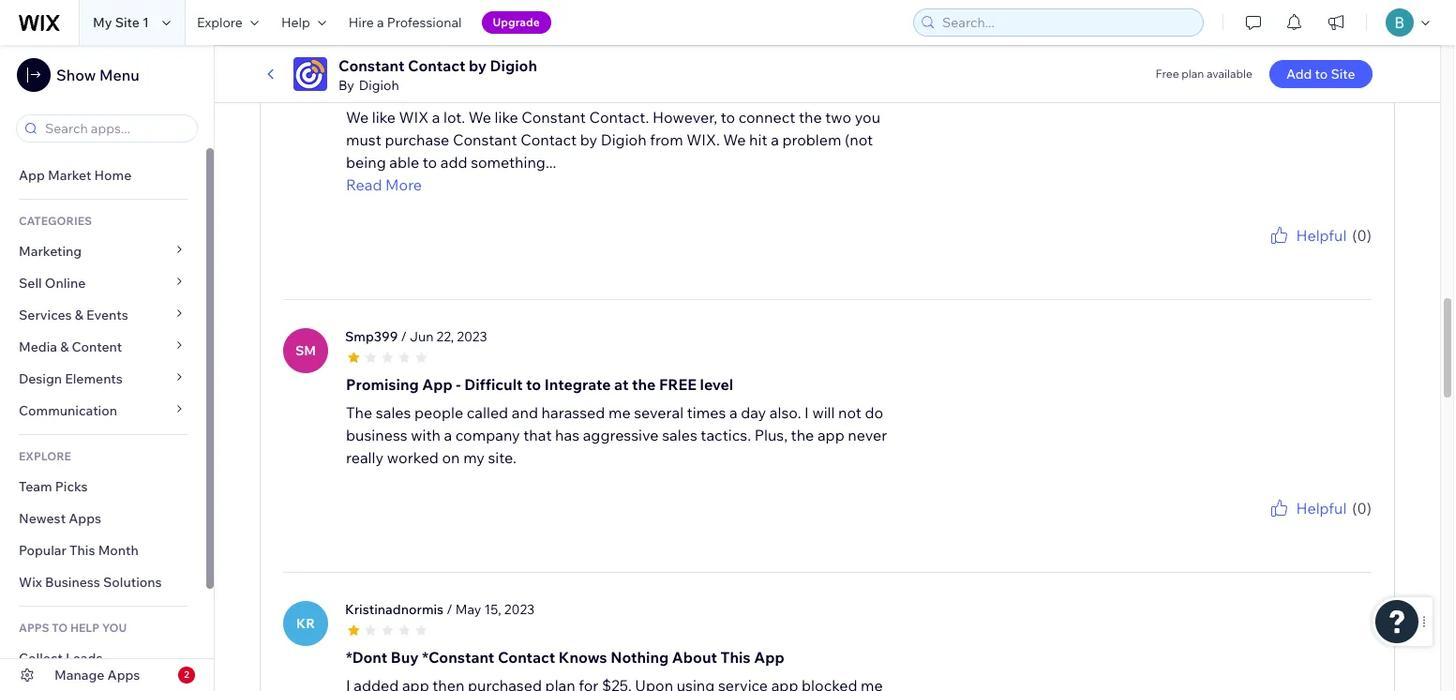 Task type: locate. For each thing, give the bounding box(es) containing it.
2 thank you for your feedback from the top
[[1223, 520, 1372, 534]]

difficult
[[464, 375, 523, 394]]

my
[[93, 14, 112, 31]]

1 vertical spatial apps
[[107, 667, 140, 684]]

harassed
[[542, 403, 605, 422]]

by down contact.
[[580, 130, 597, 149]]

removing
[[408, 80, 492, 99]]

we up must
[[346, 108, 369, 127]]

thank for the sales people called and harassed me several times a day also. i will not do business with a company that has aggressive sales tactics. plus, the app never really worked on my site.
[[1223, 520, 1256, 534]]

2 horizontal spatial digioh
[[601, 130, 647, 149]]

contact left knows
[[498, 648, 555, 667]]

jun
[[410, 328, 434, 345]]

0 vertical spatial by
[[469, 56, 487, 75]]

2 vertical spatial app
[[754, 648, 785, 667]]

digioh inside we are removing the app! no support from digioh we like wix a lot. we like constant contact. however, to connect the two you must purchase constant contact by digioh from wix. we hit a problem (not being able to add something... read more
[[601, 130, 647, 149]]

2 vertical spatial contact
[[498, 648, 555, 667]]

1 horizontal spatial this
[[721, 648, 751, 667]]

1 vertical spatial 2023
[[457, 328, 487, 345]]

2 helpful button from the top
[[1268, 497, 1347, 520]]

design
[[19, 370, 62, 387]]

at
[[614, 375, 629, 394]]

0 horizontal spatial app
[[19, 167, 45, 184]]

the
[[799, 108, 822, 127], [632, 375, 656, 394], [791, 426, 814, 445]]

really
[[346, 448, 384, 467]]

like down the
[[495, 108, 518, 127]]

1 vertical spatial for
[[1280, 520, 1295, 534]]

1 helpful button from the top
[[1268, 224, 1347, 247]]

apps right leads
[[107, 667, 140, 684]]

sales up the business in the left of the page
[[376, 403, 411, 422]]

(0)
[[1353, 226, 1372, 245], [1353, 499, 1372, 518]]

villagers4veterans
[[345, 33, 461, 50]]

explore
[[197, 14, 243, 31]]

& left events
[[75, 307, 83, 324]]

(0) for we like wix a lot. we like constant contact. however, to connect the two you must purchase constant contact by digioh from wix. we hit a problem (not being able to add something...
[[1353, 226, 1372, 245]]

1 horizontal spatial apps
[[107, 667, 140, 684]]

1 for from the top
[[1280, 247, 1295, 261]]

18,
[[501, 33, 519, 50]]

0 horizontal spatial &
[[60, 339, 69, 355]]

digioh up the
[[490, 56, 537, 75]]

solutions
[[103, 574, 162, 591]]

constant up something... on the left top of the page
[[453, 130, 517, 149]]

/
[[464, 33, 470, 50], [401, 328, 407, 345], [447, 601, 453, 618]]

team
[[19, 478, 52, 495]]

apps for newest apps
[[69, 510, 101, 527]]

2 vertical spatial 2023
[[504, 601, 535, 618]]

we left hit
[[723, 130, 746, 149]]

app!
[[529, 80, 564, 99]]

sidebar element
[[0, 45, 215, 691]]

2 horizontal spatial /
[[464, 33, 470, 50]]

1 horizontal spatial sales
[[662, 426, 698, 445]]

1 vertical spatial digioh
[[359, 77, 399, 94]]

0 vertical spatial feedback
[[1323, 247, 1372, 261]]

team picks link
[[0, 471, 206, 503]]

menu
[[99, 66, 139, 84]]

1 vertical spatial thank
[[1223, 520, 1256, 534]]

home
[[94, 167, 132, 184]]

0 horizontal spatial like
[[372, 108, 396, 127]]

several
[[634, 403, 684, 422]]

company
[[456, 426, 520, 445]]

*dont buy *constant contact knows nothing about this app
[[346, 648, 785, 667]]

15,
[[484, 601, 501, 618]]

& right media at left
[[60, 339, 69, 355]]

2 thank from the top
[[1223, 520, 1256, 534]]

2 vertical spatial the
[[791, 426, 814, 445]]

constant down app!
[[522, 108, 586, 127]]

media & content
[[19, 339, 122, 355]]

2 horizontal spatial we
[[723, 130, 746, 149]]

2 for from the top
[[1280, 520, 1295, 534]]

1 vertical spatial &
[[60, 339, 69, 355]]

to up and
[[526, 375, 541, 394]]

2023 for the sales people called and harassed me several times a day also. i will not do business with a company that has aggressive sales tactics. plus, the app never really worked on my site.
[[457, 328, 487, 345]]

smp399 / jun 22, 2023
[[345, 328, 487, 345]]

0 horizontal spatial constant
[[339, 56, 405, 75]]

0 vertical spatial apps
[[69, 510, 101, 527]]

this inside the sidebar element
[[69, 542, 95, 559]]

app left market
[[19, 167, 45, 184]]

2023 right 22,
[[457, 328, 487, 345]]

plus,
[[755, 426, 788, 445]]

1 thank from the top
[[1223, 247, 1256, 261]]

1 horizontal spatial app
[[422, 375, 453, 394]]

constant
[[339, 56, 405, 75], [522, 108, 586, 127], [453, 130, 517, 149]]

0 vertical spatial /
[[464, 33, 470, 50]]

1 vertical spatial the
[[632, 375, 656, 394]]

0 vertical spatial your
[[1297, 247, 1321, 261]]

like
[[372, 108, 396, 127], [495, 108, 518, 127]]

able
[[389, 153, 419, 172]]

0 vertical spatial this
[[69, 542, 95, 559]]

app inside "link"
[[19, 167, 45, 184]]

this
[[69, 542, 95, 559], [721, 648, 751, 667]]

promising app  - difficult to integrate at the free level the sales people called and harassed me several times a day also. i will not do business with a company that has aggressive sales tactics. plus, the app never really worked on my site.
[[346, 375, 887, 467]]

0 vertical spatial site
[[115, 14, 140, 31]]

apps to help you
[[19, 621, 127, 635]]

more
[[385, 175, 422, 194]]

by down "aug"
[[469, 56, 487, 75]]

0 vertical spatial helpful
[[1297, 226, 1347, 245]]

1 horizontal spatial &
[[75, 307, 83, 324]]

0 vertical spatial 2023
[[522, 33, 552, 50]]

hit
[[749, 130, 768, 149]]

sales down several
[[662, 426, 698, 445]]

1 horizontal spatial we
[[469, 108, 491, 127]]

1 vertical spatial helpful button
[[1268, 497, 1347, 520]]

we are removing the app! no support from digioh we like wix a lot. we like constant contact. however, to connect the two you must purchase constant contact by digioh from wix. we hit a problem (not being able to add something... read more
[[346, 80, 881, 194]]

/ left jun
[[401, 328, 407, 345]]

/ for we like wix a lot. we like constant contact. however, to connect the two you must purchase constant contact by digioh from wix. we hit a problem (not being able to add something...
[[464, 33, 470, 50]]

a left lot.
[[432, 108, 440, 127]]

to left add
[[423, 153, 437, 172]]

constant inside constant contact by digioh by digioh
[[339, 56, 405, 75]]

Search... field
[[937, 9, 1198, 36]]

read more button
[[346, 174, 909, 196]]

0 vertical spatial &
[[75, 307, 83, 324]]

1 vertical spatial app
[[422, 375, 453, 394]]

level
[[700, 375, 734, 394]]

apps up popular this month
[[69, 510, 101, 527]]

0 horizontal spatial sales
[[376, 403, 411, 422]]

contact inside constant contact by digioh by digioh
[[408, 56, 466, 75]]

also.
[[770, 403, 801, 422]]

you for the sales people called and harassed me several times a day also. i will not do business with a company that has aggressive sales tactics. plus, the app never really worked on my site.
[[1258, 520, 1277, 534]]

sales
[[376, 403, 411, 422], [662, 426, 698, 445]]

1 horizontal spatial by
[[580, 130, 597, 149]]

day
[[741, 403, 766, 422]]

to inside promising app  - difficult to integrate at the free level the sales people called and harassed me several times a day also. i will not do business with a company that has aggressive sales tactics. plus, the app never really worked on my site.
[[526, 375, 541, 394]]

me
[[609, 403, 631, 422]]

business
[[346, 426, 408, 445]]

we
[[346, 108, 369, 127], [469, 108, 491, 127], [723, 130, 746, 149]]

2 vertical spatial you
[[1258, 520, 1277, 534]]

0 vertical spatial helpful button
[[1268, 224, 1347, 247]]

add
[[1287, 66, 1312, 83]]

services & events link
[[0, 299, 206, 331]]

wix business solutions link
[[0, 566, 206, 598]]

2 vertical spatial /
[[447, 601, 453, 618]]

0 vertical spatial the
[[799, 108, 822, 127]]

1 (0) from the top
[[1353, 226, 1372, 245]]

digioh down contact.
[[601, 130, 647, 149]]

1 vertical spatial contact
[[521, 130, 577, 149]]

your for we like wix a lot. we like constant contact. however, to connect the two you must purchase constant contact by digioh from wix. we hit a problem (not being able to add something...
[[1297, 247, 1321, 261]]

digioh right by at the top left of page
[[359, 77, 399, 94]]

services
[[19, 307, 72, 324]]

contact down "villagers4veterans / aug 18, 2023"
[[408, 56, 466, 75]]

1
[[143, 14, 149, 31]]

0 vertical spatial you
[[855, 108, 881, 127]]

apps for manage apps
[[107, 667, 140, 684]]

1 vertical spatial feedback
[[1323, 520, 1372, 534]]

contact
[[408, 56, 466, 75], [521, 130, 577, 149], [498, 648, 555, 667]]

site right 'add'
[[1331, 66, 1356, 83]]

2023 right 15,
[[504, 601, 535, 618]]

you inside we are removing the app! no support from digioh we like wix a lot. we like constant contact. however, to connect the two you must purchase constant contact by digioh from wix. we hit a problem (not being able to add something... read more
[[855, 108, 881, 127]]

1 horizontal spatial digioh
[[490, 56, 537, 75]]

1 vertical spatial this
[[721, 648, 751, 667]]

thank for we like wix a lot. we like constant contact. however, to connect the two you must purchase constant contact by digioh from wix. we hit a problem (not being able to add something...
[[1223, 247, 1256, 261]]

1 vertical spatial /
[[401, 328, 407, 345]]

1 vertical spatial by
[[580, 130, 597, 149]]

about
[[672, 648, 717, 667]]

0 vertical spatial (0)
[[1353, 226, 1372, 245]]

to
[[1315, 66, 1328, 83], [721, 108, 735, 127], [423, 153, 437, 172], [526, 375, 541, 394]]

1 vertical spatial helpful
[[1297, 499, 1347, 518]]

communication link
[[0, 395, 206, 427]]

helpful button for the sales people called and harassed me several times a day also. i will not do business with a company that has aggressive sales tactics. plus, the app never really worked on my site.
[[1268, 497, 1347, 520]]

1 thank you for your feedback from the top
[[1223, 247, 1372, 261]]

1 horizontal spatial like
[[495, 108, 518, 127]]

popular
[[19, 542, 67, 559]]

0 vertical spatial app
[[19, 167, 45, 184]]

2 horizontal spatial constant
[[522, 108, 586, 127]]

we right lot.
[[469, 108, 491, 127]]

my
[[463, 448, 485, 467]]

1 horizontal spatial /
[[447, 601, 453, 618]]

a right hit
[[771, 130, 779, 149]]

1 vertical spatial your
[[1297, 520, 1321, 534]]

has
[[555, 426, 580, 445]]

from
[[650, 130, 683, 149]]

/ left "aug"
[[464, 33, 470, 50]]

business
[[45, 574, 100, 591]]

marketing link
[[0, 235, 206, 267]]

1 helpful from the top
[[1297, 226, 1347, 245]]

1 your from the top
[[1297, 247, 1321, 261]]

app right about
[[754, 648, 785, 667]]

0 vertical spatial thank
[[1223, 247, 1256, 261]]

2 (0) from the top
[[1353, 499, 1372, 518]]

helpful for the sales people called and harassed me several times a day also. i will not do business with a company that has aggressive sales tactics. plus, the app never really worked on my site.
[[1297, 499, 1347, 518]]

something...
[[471, 153, 557, 172]]

app left -
[[422, 375, 453, 394]]

1 vertical spatial thank you for your feedback
[[1223, 520, 1372, 534]]

constant up we
[[339, 56, 405, 75]]

0 vertical spatial for
[[1280, 247, 1295, 261]]

2 vertical spatial constant
[[453, 130, 517, 149]]

1 vertical spatial (0)
[[1353, 499, 1372, 518]]

contact up something... on the left top of the page
[[521, 130, 577, 149]]

sell
[[19, 275, 42, 292]]

1 vertical spatial site
[[1331, 66, 1356, 83]]

contact inside we are removing the app! no support from digioh we like wix a lot. we like constant contact. however, to connect the two you must purchase constant contact by digioh from wix. we hit a problem (not being able to add something... read more
[[521, 130, 577, 149]]

0 vertical spatial contact
[[408, 56, 466, 75]]

2023 right 18,
[[522, 33, 552, 50]]

the right at
[[632, 375, 656, 394]]

site left 1
[[115, 14, 140, 31]]

no
[[567, 80, 591, 99]]

the down i
[[791, 426, 814, 445]]

1 horizontal spatial constant
[[453, 130, 517, 149]]

upgrade
[[493, 15, 540, 29]]

2 feedback from the top
[[1323, 520, 1372, 534]]

like down 'are'
[[372, 108, 396, 127]]

2 helpful from the top
[[1297, 499, 1347, 518]]

however,
[[653, 108, 718, 127]]

2
[[184, 669, 189, 681]]

a left day
[[730, 403, 738, 422]]

1 vertical spatial you
[[1258, 247, 1277, 261]]

helpful button
[[1268, 224, 1347, 247], [1268, 497, 1347, 520]]

0 horizontal spatial by
[[469, 56, 487, 75]]

0 horizontal spatial this
[[69, 542, 95, 559]]

2 vertical spatial digioh
[[601, 130, 647, 149]]

/ left may
[[447, 601, 453, 618]]

0 horizontal spatial apps
[[69, 510, 101, 527]]

this up wix business solutions
[[69, 542, 95, 559]]

1 horizontal spatial site
[[1331, 66, 1356, 83]]

a
[[377, 14, 384, 31], [432, 108, 440, 127], [771, 130, 779, 149], [730, 403, 738, 422], [444, 426, 452, 445]]

this right about
[[721, 648, 751, 667]]

1 feedback from the top
[[1323, 247, 1372, 261]]

vi
[[299, 47, 313, 64]]

2 horizontal spatial app
[[754, 648, 785, 667]]

app market home link
[[0, 159, 206, 191]]

the up "problem"
[[799, 108, 822, 127]]

1 vertical spatial sales
[[662, 426, 698, 445]]

0 horizontal spatial /
[[401, 328, 407, 345]]

sell online link
[[0, 267, 206, 299]]

0 vertical spatial thank you for your feedback
[[1223, 247, 1372, 261]]

knows
[[559, 648, 607, 667]]

media
[[19, 339, 57, 355]]

connect
[[739, 108, 796, 127]]

you for we like wix a lot. we like constant contact. however, to connect the two you must purchase constant contact by digioh from wix. we hit a problem (not being able to add something...
[[1258, 247, 1277, 261]]

to
[[52, 621, 68, 635]]

0 vertical spatial constant
[[339, 56, 405, 75]]

by
[[469, 56, 487, 75], [580, 130, 597, 149]]

2 your from the top
[[1297, 520, 1321, 534]]

to right 'add'
[[1315, 66, 1328, 83]]

add
[[441, 153, 468, 172]]

0 horizontal spatial site
[[115, 14, 140, 31]]



Task type: vqa. For each thing, say whether or not it's contained in the screenshot.
'Services & Events'
yes



Task type: describe. For each thing, give the bounding box(es) containing it.
help
[[281, 14, 310, 31]]

smp399
[[345, 328, 398, 345]]

team picks
[[19, 478, 88, 495]]

villagers4veterans / aug 18, 2023
[[345, 33, 552, 50]]

contact.
[[589, 108, 649, 127]]

0 horizontal spatial digioh
[[359, 77, 399, 94]]

i
[[805, 403, 809, 422]]

app inside promising app  - difficult to integrate at the free level the sales people called and harassed me several times a day also. i will not do business with a company that has aggressive sales tactics. plus, the app never really worked on my site.
[[422, 375, 453, 394]]

by inside we are removing the app! no support from digioh we like wix a lot. we like constant contact. however, to connect the two you must purchase constant contact by digioh from wix. we hit a problem (not being able to add something... read more
[[580, 130, 597, 149]]

collect leads
[[19, 650, 103, 667]]

2023 for we like wix a lot. we like constant contact. however, to connect the two you must purchase constant contact by digioh from wix. we hit a problem (not being able to add something...
[[522, 33, 552, 50]]

by inside constant contact by digioh by digioh
[[469, 56, 487, 75]]

wix business solutions
[[19, 574, 162, 591]]

professional
[[387, 14, 462, 31]]

collect
[[19, 650, 63, 667]]

communication
[[19, 402, 120, 419]]

show menu
[[56, 66, 139, 84]]

events
[[86, 307, 128, 324]]

the
[[346, 403, 373, 422]]

picks
[[55, 478, 88, 495]]

aug
[[473, 33, 498, 50]]

people
[[415, 403, 463, 422]]

feedback for we like wix a lot. we like constant contact. however, to connect the two you must purchase constant contact by digioh from wix. we hit a problem (not being able to add something...
[[1323, 247, 1372, 261]]

may
[[456, 601, 482, 618]]

1 vertical spatial constant
[[522, 108, 586, 127]]

newest apps link
[[0, 503, 206, 535]]

marketing
[[19, 243, 82, 260]]

leads
[[66, 650, 103, 667]]

to inside button
[[1315, 66, 1328, 83]]

the inside we are removing the app! no support from digioh we like wix a lot. we like constant contact. however, to connect the two you must purchase constant contact by digioh from wix. we hit a problem (not being able to add something... read more
[[799, 108, 822, 127]]

we
[[346, 80, 371, 99]]

collect leads link
[[0, 642, 206, 674]]

*dont
[[346, 648, 388, 667]]

elements
[[65, 370, 123, 387]]

by
[[339, 77, 354, 94]]

the
[[496, 80, 526, 99]]

promising
[[346, 375, 419, 394]]

lot.
[[444, 108, 465, 127]]

/ for the sales people called and harassed me several times a day also. i will not do business with a company that has aggressive sales tactics. plus, the app never really worked on my site.
[[401, 328, 407, 345]]

2 like from the left
[[495, 108, 518, 127]]

design elements link
[[0, 363, 206, 395]]

free
[[659, 375, 697, 394]]

help button
[[270, 0, 337, 45]]

will
[[813, 403, 835, 422]]

manage
[[54, 667, 104, 684]]

a right hire
[[377, 14, 384, 31]]

kristinadnormis / may 15, 2023
[[345, 601, 535, 618]]

constant contact by digioh by digioh
[[339, 56, 537, 94]]

add to site button
[[1270, 60, 1373, 88]]

content
[[72, 339, 122, 355]]

1 like from the left
[[372, 108, 396, 127]]

constant contact by digioh logo image
[[294, 57, 327, 91]]

online
[[45, 275, 86, 292]]

a right with
[[444, 426, 452, 445]]

& for events
[[75, 307, 83, 324]]

kristinadnormis
[[345, 601, 444, 618]]

popular this month link
[[0, 535, 206, 566]]

thank you for your feedback for the sales people called and harassed me several times a day also. i will not do business with a company that has aggressive sales tactics. plus, the app never really worked on my site.
[[1223, 520, 1372, 534]]

read
[[346, 175, 382, 194]]

newest apps
[[19, 510, 101, 527]]

you
[[102, 621, 127, 635]]

0 horizontal spatial we
[[346, 108, 369, 127]]

(not
[[845, 130, 873, 149]]

not
[[839, 403, 862, 422]]

free plan available
[[1156, 67, 1253, 81]]

for for we like wix a lot. we like constant contact. however, to connect the two you must purchase constant contact by digioh from wix. we hit a problem (not being able to add something...
[[1280, 247, 1295, 261]]

popular this month
[[19, 542, 139, 559]]

two
[[826, 108, 852, 127]]

do
[[865, 403, 884, 422]]

being
[[346, 153, 386, 172]]

times
[[687, 403, 726, 422]]

worked
[[387, 448, 439, 467]]

plan
[[1182, 67, 1205, 81]]

to down digioh
[[721, 108, 735, 127]]

your for the sales people called and harassed me several times a day also. i will not do business with a company that has aggressive sales tactics. plus, the app never really worked on my site.
[[1297, 520, 1321, 534]]

app
[[818, 426, 845, 445]]

thank you for your feedback for we like wix a lot. we like constant contact. however, to connect the two you must purchase constant contact by digioh from wix. we hit a problem (not being able to add something...
[[1223, 247, 1372, 261]]

0 vertical spatial digioh
[[490, 56, 537, 75]]

available
[[1207, 67, 1253, 81]]

for for the sales people called and harassed me several times a day also. i will not do business with a company that has aggressive sales tactics. plus, the app never really worked on my site.
[[1280, 520, 1295, 534]]

aggressive
[[583, 426, 659, 445]]

helpful for we like wix a lot. we like constant contact. however, to connect the two you must purchase constant contact by digioh from wix. we hit a problem (not being able to add something...
[[1297, 226, 1347, 245]]

manage apps
[[54, 667, 140, 684]]

month
[[98, 542, 139, 559]]

that
[[524, 426, 552, 445]]

with
[[411, 426, 441, 445]]

sell online
[[19, 275, 86, 292]]

my site 1
[[93, 14, 149, 31]]

problem
[[783, 130, 842, 149]]

hire a professional
[[349, 14, 462, 31]]

0 vertical spatial sales
[[376, 403, 411, 422]]

(0) for the sales people called and harassed me several times a day also. i will not do business with a company that has aggressive sales tactics. plus, the app never really worked on my site.
[[1353, 499, 1372, 518]]

kr
[[296, 615, 315, 632]]

wix
[[19, 574, 42, 591]]

must
[[346, 130, 382, 149]]

upgrade button
[[482, 11, 551, 34]]

feedback for the sales people called and harassed me several times a day also. i will not do business with a company that has aggressive sales tactics. plus, the app never really worked on my site.
[[1323, 520, 1372, 534]]

show menu button
[[17, 58, 139, 92]]

show
[[56, 66, 96, 84]]

site inside add to site button
[[1331, 66, 1356, 83]]

are
[[374, 80, 405, 99]]

-
[[456, 375, 461, 394]]

wix.
[[687, 130, 720, 149]]

& for content
[[60, 339, 69, 355]]

helpful button for we like wix a lot. we like constant contact. however, to connect the two you must purchase constant contact by digioh from wix. we hit a problem (not being able to add something...
[[1268, 224, 1347, 247]]

tactics.
[[701, 426, 751, 445]]

Search apps... field
[[39, 115, 191, 142]]



